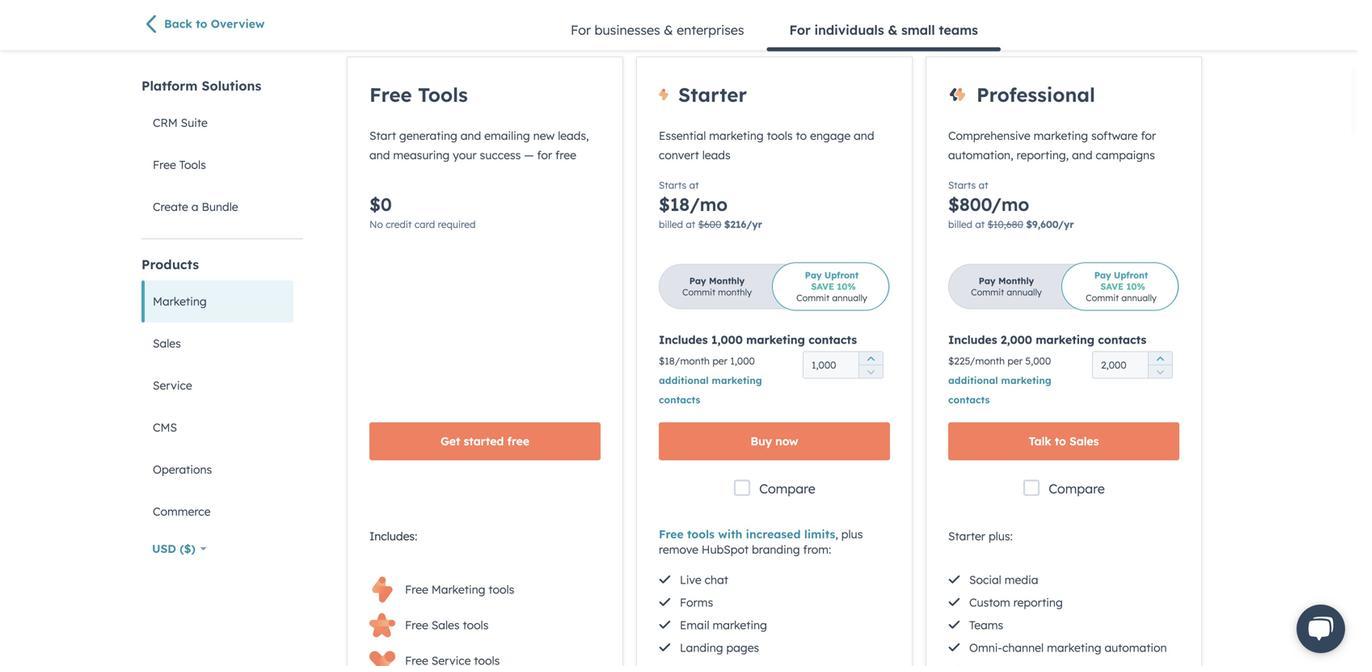 Task type: vqa. For each thing, say whether or not it's contained in the screenshot.
Eventbrite image
no



Task type: describe. For each thing, give the bounding box(es) containing it.
channel
[[1003, 641, 1044, 655]]

commit inside pay monthly commit annually
[[971, 287, 1005, 298]]

custom
[[970, 595, 1011, 610]]

marketing inside $18 /month per 1,000 additional marketing contacts
[[712, 374, 762, 386]]

tools for free sales tools
[[463, 618, 489, 632]]

usd
[[152, 542, 176, 556]]

, plus remove hubspot branding from:
[[659, 527, 863, 557]]

1 vertical spatial marketing
[[432, 583, 486, 597]]

1 vertical spatial free
[[507, 434, 530, 448]]

$18 inside starts at $18 /mo billed at $600 $216 /yr
[[659, 193, 690, 215]]

tools up the remove
[[687, 527, 715, 541]]

social
[[970, 573, 1002, 587]]

$225 /month per 5,000 additional marketing contacts
[[949, 355, 1052, 406]]

pay inside pay monthly commit annually
[[979, 275, 996, 287]]

$10,680
[[988, 218, 1024, 230]]

5,000
[[1026, 355, 1051, 367]]

success
[[480, 148, 521, 162]]

comprehensive marketing software for automation, reporting, and campaigns
[[949, 128, 1156, 162]]

back to overview
[[164, 17, 265, 31]]

pages
[[727, 641, 760, 655]]

products
[[142, 256, 199, 273]]

individuals
[[815, 22, 884, 38]]

remove
[[659, 542, 699, 557]]

start generating and emailing new leads, and measuring your success — for free
[[370, 128, 589, 162]]

crm suite link
[[142, 102, 294, 144]]

platform solutions
[[142, 78, 261, 94]]

1 horizontal spatial sales
[[432, 618, 460, 632]]

reporting
[[1014, 595, 1063, 610]]

required
[[438, 218, 476, 230]]

annually for commit monthly
[[832, 292, 868, 304]]

save for commit annually
[[1101, 281, 1124, 292]]

custom reporting
[[970, 595, 1063, 610]]

includes 1,000 marketing contacts
[[659, 333, 857, 347]]

starts at $18 /mo billed at $600 $216 /yr
[[659, 179, 762, 230]]

for for for individuals & small teams
[[790, 22, 811, 38]]

per for 1,000
[[713, 355, 728, 367]]

free marketing tools
[[405, 583, 515, 597]]

,
[[836, 527, 838, 541]]

usd ($) button
[[142, 533, 217, 565]]

with
[[718, 527, 743, 541]]

service link
[[142, 365, 294, 407]]

free tools with increased limits
[[659, 527, 836, 541]]

now
[[776, 434, 799, 448]]

get
[[441, 434, 460, 448]]

operations link
[[142, 449, 294, 491]]

pay inside pay monthly commit monthly
[[690, 275, 706, 287]]

commit inside pay monthly commit monthly
[[683, 287, 716, 298]]

automation,
[[949, 148, 1014, 162]]

teams
[[939, 22, 978, 38]]

enterprises
[[677, 22, 744, 38]]

essential
[[659, 128, 706, 143]]

at down $800
[[976, 218, 985, 230]]

$18 /month per 1,000 additional marketing contacts
[[659, 355, 762, 406]]

for businesses & enterprises link
[[548, 11, 767, 49]]

commerce
[[153, 505, 211, 519]]

comprehensive
[[949, 128, 1031, 143]]

campaigns
[[1096, 148, 1155, 162]]

for businesses & enterprises
[[571, 22, 744, 38]]

additional marketing contacts button for 1,000
[[659, 374, 762, 406]]

to inside essential marketing tools to engage and convert leads
[[796, 128, 807, 143]]

& for businesses
[[664, 22, 673, 38]]

credit
[[386, 218, 412, 230]]

1,000 inside $18 /month per 1,000 additional marketing contacts
[[731, 355, 755, 367]]

pay upfront save 10% commit annually for commit annually
[[1086, 270, 1157, 304]]

$216
[[724, 218, 747, 230]]

starter for starter
[[678, 82, 747, 107]]

/mo for $18
[[690, 193, 728, 215]]

for inside comprehensive marketing software for automation, reporting, and campaigns
[[1141, 128, 1156, 143]]

starts at $800 /mo billed at $10,680 $9,600 /yr
[[949, 179, 1074, 230]]

10% for annually
[[1127, 281, 1146, 292]]

bundle
[[202, 200, 238, 214]]

engage
[[810, 128, 851, 143]]

platform
[[142, 78, 198, 94]]

started
[[464, 434, 504, 448]]

1 compare from the left
[[759, 481, 816, 497]]

professional
[[977, 82, 1096, 107]]

& for individuals
[[888, 22, 898, 38]]

upfront for pay monthly commit monthly
[[825, 270, 859, 281]]

plus:
[[989, 529, 1013, 543]]

navigation containing for businesses & enterprises
[[548, 11, 1001, 51]]

starts for $800
[[949, 179, 976, 191]]

contacts inside $18 /month per 1,000 additional marketing contacts
[[659, 394, 701, 406]]

landing pages
[[680, 641, 760, 655]]

free inside start generating and emailing new leads, and measuring your success — for free
[[556, 148, 577, 162]]

for individuals & small teams
[[790, 22, 978, 38]]

2 compare from the left
[[1049, 481, 1105, 497]]

chat
[[705, 573, 729, 587]]

create a bundle
[[153, 200, 238, 214]]

marketing inside $225 /month per 5,000 additional marketing contacts
[[1001, 374, 1052, 386]]

omni-
[[970, 641, 1003, 655]]

talk to sales link
[[949, 422, 1180, 460]]

and up your at top left
[[461, 128, 481, 143]]

new
[[533, 128, 555, 143]]

marketing inside comprehensive marketing software for automation, reporting, and campaigns
[[1034, 128, 1088, 143]]

annually for commit annually
[[1122, 292, 1157, 304]]

marketing right channel
[[1047, 641, 1102, 655]]

sales inside products element
[[153, 336, 181, 351]]

commit up includes 1,000 marketing contacts
[[797, 292, 830, 304]]

generating
[[399, 128, 458, 143]]

small
[[902, 22, 935, 38]]

billed for $18
[[659, 218, 683, 230]]

free tools inside platform solutions element
[[153, 158, 206, 172]]

hubspot
[[702, 542, 749, 557]]

service
[[153, 378, 192, 393]]

overview
[[211, 17, 265, 31]]

suite
[[181, 116, 208, 130]]

branding
[[752, 542, 800, 557]]

for inside start generating and emailing new leads, and measuring your success — for free
[[537, 148, 552, 162]]

automation
[[1105, 641, 1167, 655]]

limits
[[804, 527, 836, 541]]

0 vertical spatial 1,000
[[712, 333, 743, 347]]

commerce link
[[142, 491, 294, 533]]

and down "start"
[[370, 148, 390, 162]]

/month for 2,000
[[970, 355, 1005, 367]]

annually inside pay monthly commit annually
[[1007, 287, 1042, 298]]

live chat
[[680, 573, 729, 587]]

email marketing
[[680, 618, 767, 632]]

group for includes 1,000 marketing contacts
[[859, 351, 883, 379]]

/yr for $18
[[747, 218, 762, 230]]

$9,600
[[1026, 218, 1059, 230]]

and inside comprehensive marketing software for automation, reporting, and campaigns
[[1072, 148, 1093, 162]]

for for for businesses & enterprises
[[571, 22, 591, 38]]

pay monthly commit annually
[[971, 275, 1042, 298]]

usd ($)
[[152, 542, 196, 556]]

sales link
[[142, 323, 294, 365]]

pay monthly commit monthly
[[683, 275, 752, 298]]

platform solutions element
[[142, 77, 303, 228]]

buy now button
[[659, 422, 890, 460]]



Task type: locate. For each thing, give the bounding box(es) containing it.
commit left monthly
[[683, 287, 716, 298]]

1 horizontal spatial annually
[[1007, 287, 1042, 298]]

1 horizontal spatial group
[[1148, 351, 1173, 379]]

0 horizontal spatial compare
[[759, 481, 816, 497]]

1 upfront from the left
[[825, 270, 859, 281]]

0 horizontal spatial additional marketing contacts button
[[659, 374, 762, 406]]

starts down convert
[[659, 179, 687, 191]]

to for talk
[[1055, 434, 1067, 448]]

marketing up free sales tools
[[432, 583, 486, 597]]

additional marketing contacts button down includes 1,000 marketing contacts
[[659, 374, 762, 406]]

2 & from the left
[[888, 22, 898, 38]]

products element
[[142, 256, 303, 533]]

talk
[[1029, 434, 1052, 448]]

1 horizontal spatial billed
[[949, 218, 973, 230]]

marketing up leads
[[709, 128, 764, 143]]

1 save from the left
[[811, 281, 834, 292]]

cms link
[[142, 407, 294, 449]]

to inside button
[[196, 17, 207, 31]]

0 horizontal spatial /yr
[[747, 218, 762, 230]]

contacts
[[809, 333, 857, 347], [1098, 333, 1147, 347], [659, 394, 701, 406], [949, 394, 990, 406]]

1 horizontal spatial tools
[[418, 82, 468, 107]]

2 vertical spatial to
[[1055, 434, 1067, 448]]

for up campaigns
[[1141, 128, 1156, 143]]

sales right talk
[[1070, 434, 1099, 448]]

create
[[153, 200, 188, 214]]

select number of marketing contacts: text field for includes 1,000 marketing contacts
[[803, 351, 884, 379]]

/mo for $800
[[992, 193, 1030, 215]]

$600
[[698, 218, 722, 230]]

billed inside starts at $18 /mo billed at $600 $216 /yr
[[659, 218, 683, 230]]

starter for starter plus:
[[949, 529, 986, 543]]

1 horizontal spatial upfront
[[1114, 270, 1148, 281]]

$0
[[370, 193, 392, 215]]

monthly
[[718, 287, 752, 298]]

monthly inside pay monthly commit annually
[[999, 275, 1034, 287]]

tools for essential marketing tools to engage and convert leads
[[767, 128, 793, 143]]

buy now
[[751, 434, 799, 448]]

tools up generating
[[418, 82, 468, 107]]

/yr inside starts at $800 /mo billed at $10,680 $9,600 /yr
[[1059, 218, 1074, 230]]

$18
[[659, 193, 690, 215], [659, 355, 675, 367]]

& inside for individuals & small teams link
[[888, 22, 898, 38]]

sales down free marketing tools
[[432, 618, 460, 632]]

navigation
[[548, 11, 1001, 51]]

your
[[453, 148, 477, 162]]

0 horizontal spatial sales
[[153, 336, 181, 351]]

monthly inside pay monthly commit monthly
[[709, 275, 745, 287]]

2 monthly from the left
[[999, 275, 1034, 287]]

0 horizontal spatial upfront
[[825, 270, 859, 281]]

at up $800
[[979, 179, 989, 191]]

commit
[[683, 287, 716, 298], [971, 287, 1005, 298], [797, 292, 830, 304], [1086, 292, 1119, 304]]

starter left plus:
[[949, 529, 986, 543]]

& left small
[[888, 22, 898, 38]]

and inside essential marketing tools to engage and convert leads
[[854, 128, 875, 143]]

10%
[[837, 281, 856, 292], [1127, 281, 1146, 292]]

/mo up $600
[[690, 193, 728, 215]]

tools up free sales tools
[[489, 583, 515, 597]]

free sales tools
[[405, 618, 489, 632]]

marketing up 5,000
[[1036, 333, 1095, 347]]

2 /month from the left
[[970, 355, 1005, 367]]

0 horizontal spatial /month
[[675, 355, 710, 367]]

sales up service
[[153, 336, 181, 351]]

per inside $18 /month per 1,000 additional marketing contacts
[[713, 355, 728, 367]]

2 save from the left
[[1101, 281, 1124, 292]]

1 10% from the left
[[837, 281, 856, 292]]

1 vertical spatial tools
[[179, 158, 206, 172]]

per
[[713, 355, 728, 367], [1008, 355, 1023, 367]]

1 vertical spatial 1,000
[[731, 355, 755, 367]]

& inside 'for businesses & enterprises' link
[[664, 22, 673, 38]]

1 horizontal spatial includes
[[949, 333, 998, 347]]

pay upfront save 10% commit annually for commit monthly
[[797, 270, 868, 304]]

/month
[[675, 355, 710, 367], [970, 355, 1005, 367]]

marketing down 5,000
[[1001, 374, 1052, 386]]

2 for from the left
[[790, 22, 811, 38]]

0 vertical spatial marketing
[[153, 294, 207, 308]]

1 horizontal spatial free
[[556, 148, 577, 162]]

1,000 up $18 /month per 1,000 additional marketing contacts
[[712, 333, 743, 347]]

1,000 down includes 1,000 marketing contacts
[[731, 355, 755, 367]]

1 billed from the left
[[659, 218, 683, 230]]

/mo
[[690, 193, 728, 215], [992, 193, 1030, 215]]

1 horizontal spatial select number of marketing contacts: text field
[[1092, 351, 1173, 379]]

2 upfront from the left
[[1114, 270, 1148, 281]]

and right engage
[[854, 128, 875, 143]]

tools down suite
[[179, 158, 206, 172]]

2 billed from the left
[[949, 218, 973, 230]]

1 vertical spatial to
[[796, 128, 807, 143]]

/month down 2,000
[[970, 355, 1005, 367]]

0 vertical spatial tools
[[418, 82, 468, 107]]

for right —
[[537, 148, 552, 162]]

compare down talk to sales link
[[1049, 481, 1105, 497]]

billed left $600
[[659, 218, 683, 230]]

/mo inside starts at $18 /mo billed at $600 $216 /yr
[[690, 193, 728, 215]]

0 horizontal spatial group
[[859, 351, 883, 379]]

free right started
[[507, 434, 530, 448]]

upfront for pay monthly commit annually
[[1114, 270, 1148, 281]]

for left businesses
[[571, 22, 591, 38]]

1 & from the left
[[664, 22, 673, 38]]

2 per from the left
[[1008, 355, 1023, 367]]

includes for includes 1,000 marketing contacts
[[659, 333, 708, 347]]

/yr right $600
[[747, 218, 762, 230]]

pay
[[805, 270, 822, 281], [1095, 270, 1112, 281], [690, 275, 706, 287], [979, 275, 996, 287]]

Select number of marketing contacts: text field
[[803, 351, 884, 379], [1092, 351, 1173, 379]]

commit up "includes 2,000 marketing contacts"
[[1086, 292, 1119, 304]]

to right back
[[196, 17, 207, 31]]

$18 inside $18 /month per 1,000 additional marketing contacts
[[659, 355, 675, 367]]

starts up $800
[[949, 179, 976, 191]]

free down free marketing tools
[[405, 618, 428, 632]]

crm
[[153, 116, 178, 130]]

buy
[[751, 434, 772, 448]]

tools inside platform solutions element
[[179, 158, 206, 172]]

email
[[680, 618, 710, 632]]

media
[[1005, 573, 1039, 587]]

marketing inside products element
[[153, 294, 207, 308]]

1 monthly from the left
[[709, 275, 745, 287]]

2 group from the left
[[1148, 351, 1173, 379]]

1 horizontal spatial /yr
[[1059, 218, 1074, 230]]

includes for includes 2,000 marketing contacts
[[949, 333, 998, 347]]

2 horizontal spatial to
[[1055, 434, 1067, 448]]

includes 2,000 marketing contacts
[[949, 333, 1147, 347]]

$225
[[949, 355, 970, 367]]

commit up 2,000
[[971, 287, 1005, 298]]

billed for $800
[[949, 218, 973, 230]]

($)
[[180, 542, 196, 556]]

card
[[415, 218, 435, 230]]

a
[[192, 200, 199, 214]]

marketing
[[709, 128, 764, 143], [1034, 128, 1088, 143], [747, 333, 805, 347], [1036, 333, 1095, 347], [712, 374, 762, 386], [1001, 374, 1052, 386], [713, 618, 767, 632], [1047, 641, 1102, 655]]

marketing down monthly
[[747, 333, 805, 347]]

& right businesses
[[664, 22, 673, 38]]

1 horizontal spatial monthly
[[999, 275, 1034, 287]]

free up free sales tools
[[405, 583, 428, 597]]

billed down $800
[[949, 218, 973, 230]]

increased
[[746, 527, 801, 541]]

0 horizontal spatial per
[[713, 355, 728, 367]]

0 horizontal spatial tools
[[179, 158, 206, 172]]

starter up the "essential"
[[678, 82, 747, 107]]

starts inside starts at $800 /mo billed at $10,680 $9,600 /yr
[[949, 179, 976, 191]]

1 vertical spatial free tools
[[153, 158, 206, 172]]

per down includes 1,000 marketing contacts
[[713, 355, 728, 367]]

/mo up $10,680 on the top right
[[992, 193, 1030, 215]]

0 vertical spatial to
[[196, 17, 207, 31]]

1 horizontal spatial additional marketing contacts button
[[949, 374, 1052, 406]]

0 vertical spatial sales
[[153, 336, 181, 351]]

cms
[[153, 420, 177, 435]]

tools inside essential marketing tools to engage and convert leads
[[767, 128, 793, 143]]

1 pay upfront save 10% commit annually from the left
[[797, 270, 868, 304]]

1 group from the left
[[859, 351, 883, 379]]

1 vertical spatial $18
[[659, 355, 675, 367]]

/yr inside starts at $18 /mo billed at $600 $216 /yr
[[747, 218, 762, 230]]

billed inside starts at $800 /mo billed at $10,680 $9,600 /yr
[[949, 218, 973, 230]]

free tools link
[[142, 144, 294, 186]]

contacts inside $225 /month per 5,000 additional marketing contacts
[[949, 394, 990, 406]]

$800
[[949, 193, 992, 215]]

monthly down $10,680 on the top right
[[999, 275, 1034, 287]]

2 /mo from the left
[[992, 193, 1030, 215]]

1 /mo from the left
[[690, 193, 728, 215]]

tools left engage
[[767, 128, 793, 143]]

marketing up pages
[[713, 618, 767, 632]]

1 includes from the left
[[659, 333, 708, 347]]

to right talk
[[1055, 434, 1067, 448]]

1 horizontal spatial additional
[[949, 374, 998, 386]]

crm suite
[[153, 116, 208, 130]]

marketing inside essential marketing tools to engage and convert leads
[[709, 128, 764, 143]]

additional marketing contacts button for 2,000
[[949, 374, 1052, 406]]

0 horizontal spatial 10%
[[837, 281, 856, 292]]

and
[[461, 128, 481, 143], [854, 128, 875, 143], [370, 148, 390, 162], [1072, 148, 1093, 162]]

monthly for annually
[[999, 275, 1034, 287]]

1 for from the left
[[571, 22, 591, 38]]

$0 no credit card required
[[370, 193, 476, 230]]

tools
[[418, 82, 468, 107], [179, 158, 206, 172]]

get started free
[[441, 434, 530, 448]]

/month inside $225 /month per 5,000 additional marketing contacts
[[970, 355, 1005, 367]]

2,000
[[1001, 333, 1033, 347]]

plus
[[842, 527, 863, 541]]

starts for $18
[[659, 179, 687, 191]]

group
[[859, 351, 883, 379], [1148, 351, 1173, 379]]

/month for 1,000
[[675, 355, 710, 367]]

additional inside $225 /month per 5,000 additional marketing contacts
[[949, 374, 998, 386]]

select number of marketing contacts: text field for includes 2,000 marketing contacts
[[1092, 351, 1173, 379]]

0 horizontal spatial to
[[196, 17, 207, 31]]

0 horizontal spatial includes
[[659, 333, 708, 347]]

1 horizontal spatial free tools
[[370, 82, 468, 107]]

additional marketing contacts button down 5,000
[[949, 374, 1052, 406]]

1 vertical spatial for
[[537, 148, 552, 162]]

/month down includes 1,000 marketing contacts
[[675, 355, 710, 367]]

1 horizontal spatial /month
[[970, 355, 1005, 367]]

1 horizontal spatial marketing
[[432, 583, 486, 597]]

0 horizontal spatial for
[[571, 22, 591, 38]]

additional for includes 1,000 marketing contacts
[[659, 374, 709, 386]]

0 horizontal spatial /mo
[[690, 193, 728, 215]]

free down leads,
[[556, 148, 577, 162]]

/yr for $800
[[1059, 218, 1074, 230]]

2 includes from the left
[[949, 333, 998, 347]]

1 horizontal spatial starter
[[949, 529, 986, 543]]

2 10% from the left
[[1127, 281, 1146, 292]]

1 horizontal spatial starts
[[949, 179, 976, 191]]

for
[[1141, 128, 1156, 143], [537, 148, 552, 162]]

0 horizontal spatial starts
[[659, 179, 687, 191]]

free inside platform solutions element
[[153, 158, 176, 172]]

monthly down $216
[[709, 275, 745, 287]]

1 horizontal spatial /mo
[[992, 193, 1030, 215]]

0 horizontal spatial &
[[664, 22, 673, 38]]

1 horizontal spatial to
[[796, 128, 807, 143]]

1 horizontal spatial per
[[1008, 355, 1023, 367]]

to left engage
[[796, 128, 807, 143]]

1 select number of marketing contacts: text field from the left
[[803, 351, 884, 379]]

0 vertical spatial starter
[[678, 82, 747, 107]]

forms
[[680, 595, 713, 610]]

to
[[196, 17, 207, 31], [796, 128, 807, 143], [1055, 434, 1067, 448]]

per for 2,000
[[1008, 355, 1023, 367]]

landing
[[680, 641, 723, 655]]

group for includes 2,000 marketing contacts
[[1148, 351, 1173, 379]]

2 horizontal spatial annually
[[1122, 292, 1157, 304]]

save for commit monthly
[[811, 281, 834, 292]]

2 /yr from the left
[[1059, 218, 1074, 230]]

per down 2,000
[[1008, 355, 1023, 367]]

0 vertical spatial free
[[556, 148, 577, 162]]

marketing up reporting,
[[1034, 128, 1088, 143]]

1 horizontal spatial 10%
[[1127, 281, 1146, 292]]

for left individuals
[[790, 22, 811, 38]]

1 horizontal spatial pay upfront save 10% commit annually
[[1086, 270, 1157, 304]]

marketing down includes 1,000 marketing contacts
[[712, 374, 762, 386]]

0 horizontal spatial pay upfront save 10% commit annually
[[797, 270, 868, 304]]

chat widget region
[[1278, 589, 1359, 666]]

essential marketing tools to engage and convert leads
[[659, 128, 875, 162]]

additional for includes 2,000 marketing contacts
[[949, 374, 998, 386]]

and down software
[[1072, 148, 1093, 162]]

0 horizontal spatial marketing
[[153, 294, 207, 308]]

create a bundle link
[[142, 186, 294, 228]]

includes:
[[370, 529, 418, 543], [370, 529, 418, 543]]

0 horizontal spatial for
[[537, 148, 552, 162]]

starts
[[659, 179, 687, 191], [949, 179, 976, 191]]

1 vertical spatial sales
[[1070, 434, 1099, 448]]

1 $18 from the top
[[659, 193, 690, 215]]

free
[[370, 82, 412, 107], [153, 158, 176, 172], [659, 527, 684, 541], [405, 583, 428, 597], [405, 618, 428, 632]]

to for back
[[196, 17, 207, 31]]

/mo inside starts at $800 /mo billed at $10,680 $9,600 /yr
[[992, 193, 1030, 215]]

compare down now
[[759, 481, 816, 497]]

includes up $18 /month per 1,000 additional marketing contacts
[[659, 333, 708, 347]]

10% for monthly
[[837, 281, 856, 292]]

1 horizontal spatial compare
[[1049, 481, 1105, 497]]

2 additional from the left
[[949, 374, 998, 386]]

0 horizontal spatial additional
[[659, 374, 709, 386]]

free down crm
[[153, 158, 176, 172]]

1 horizontal spatial &
[[888, 22, 898, 38]]

free up "start"
[[370, 82, 412, 107]]

at down convert
[[689, 179, 699, 191]]

0 horizontal spatial starter
[[678, 82, 747, 107]]

2 pay upfront save 10% commit annually from the left
[[1086, 270, 1157, 304]]

includes up $225
[[949, 333, 998, 347]]

includes
[[659, 333, 708, 347], [949, 333, 998, 347]]

0 vertical spatial for
[[1141, 128, 1156, 143]]

additional inside $18 /month per 1,000 additional marketing contacts
[[659, 374, 709, 386]]

from:
[[803, 542, 831, 557]]

0 horizontal spatial save
[[811, 281, 834, 292]]

reporting,
[[1017, 148, 1069, 162]]

2 starts from the left
[[949, 179, 976, 191]]

0 horizontal spatial monthly
[[709, 275, 745, 287]]

talk to sales
[[1029, 434, 1099, 448]]

0 horizontal spatial annually
[[832, 292, 868, 304]]

1 /yr from the left
[[747, 218, 762, 230]]

0 vertical spatial $18
[[659, 193, 690, 215]]

1 horizontal spatial save
[[1101, 281, 1124, 292]]

1 additional marketing contacts button from the left
[[659, 374, 762, 406]]

starts inside starts at $18 /mo billed at $600 $216 /yr
[[659, 179, 687, 191]]

tools for free marketing tools
[[489, 583, 515, 597]]

tools down free marketing tools
[[463, 618, 489, 632]]

1 horizontal spatial for
[[1141, 128, 1156, 143]]

0 horizontal spatial select number of marketing contacts: text field
[[803, 351, 884, 379]]

1 vertical spatial starter
[[949, 529, 986, 543]]

0 vertical spatial free tools
[[370, 82, 468, 107]]

0 horizontal spatial free
[[507, 434, 530, 448]]

1 starts from the left
[[659, 179, 687, 191]]

free tools down crm suite
[[153, 158, 206, 172]]

upfront
[[825, 270, 859, 281], [1114, 270, 1148, 281]]

2 horizontal spatial sales
[[1070, 434, 1099, 448]]

solutions
[[202, 78, 261, 94]]

2 $18 from the top
[[659, 355, 675, 367]]

1 /month from the left
[[675, 355, 710, 367]]

/yr right $10,680 on the top right
[[1059, 218, 1074, 230]]

/month inside $18 /month per 1,000 additional marketing contacts
[[675, 355, 710, 367]]

free tools with increased limits button
[[659, 527, 836, 541]]

0 horizontal spatial billed
[[659, 218, 683, 230]]

get started free link
[[370, 422, 601, 460]]

marketing down the 'products'
[[153, 294, 207, 308]]

per inside $225 /month per 5,000 additional marketing contacts
[[1008, 355, 1023, 367]]

1 additional from the left
[[659, 374, 709, 386]]

2 select number of marketing contacts: text field from the left
[[1092, 351, 1173, 379]]

2 additional marketing contacts button from the left
[[949, 374, 1052, 406]]

free tools up generating
[[370, 82, 468, 107]]

2 vertical spatial sales
[[432, 618, 460, 632]]

back to overview button
[[142, 14, 303, 37]]

operations
[[153, 463, 212, 477]]

1 per from the left
[[713, 355, 728, 367]]

additional
[[659, 374, 709, 386], [949, 374, 998, 386]]

monthly for monthly
[[709, 275, 745, 287]]

free up the remove
[[659, 527, 684, 541]]

1 horizontal spatial for
[[790, 22, 811, 38]]

teams
[[970, 618, 1004, 632]]

0 horizontal spatial free tools
[[153, 158, 206, 172]]

at left $600
[[686, 218, 696, 230]]

businesses
[[595, 22, 660, 38]]

live
[[680, 573, 702, 587]]



